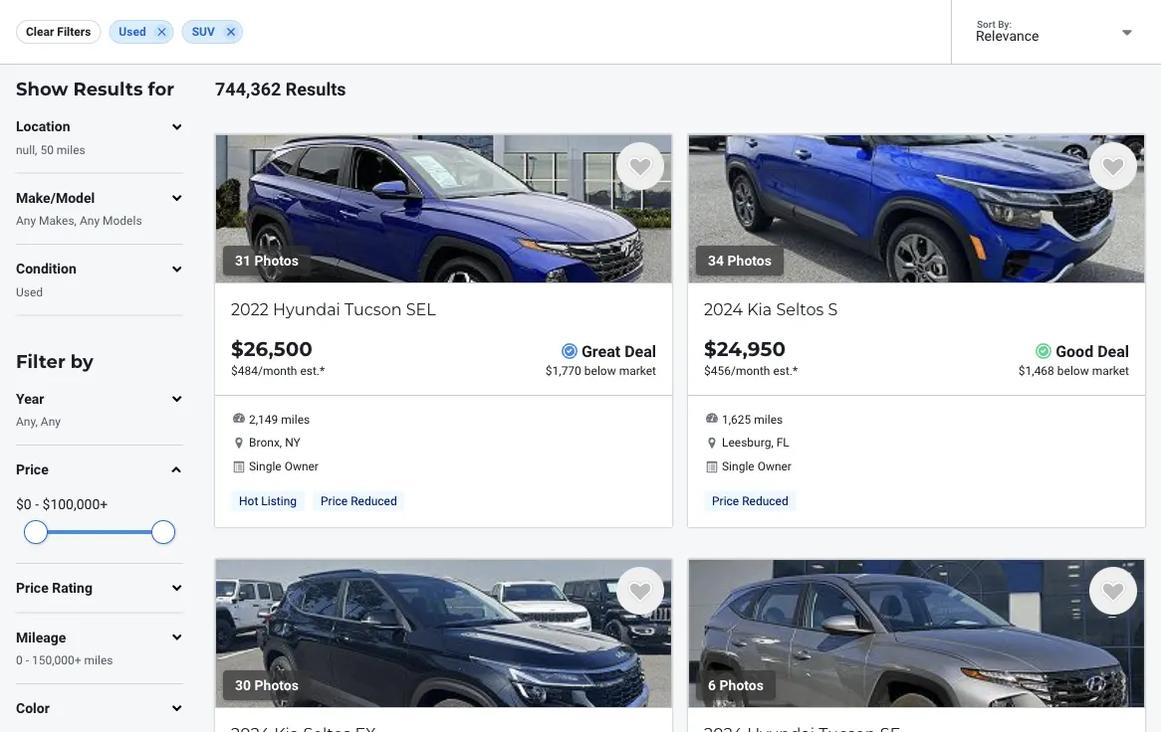 Task type: locate. For each thing, give the bounding box(es) containing it.
1 horizontal spatial below
[[1057, 364, 1089, 378]]

price
[[16, 462, 49, 479], [16, 580, 49, 597]]

1 horizontal spatial owner
[[757, 460, 792, 474]]

- right 0
[[26, 654, 29, 668]]

$ down 2024
[[704, 364, 711, 378]]

/month est.* down 26,500
[[258, 364, 325, 378]]

good
[[1056, 342, 1093, 361]]

/month est.* for 26,500
[[258, 364, 325, 378]]

below down great
[[584, 364, 616, 378]]

0 horizontal spatial results
[[73, 78, 143, 100]]

744,362
[[215, 79, 281, 100]]

,
[[280, 436, 282, 450], [771, 436, 773, 450]]

price reduced down leesburg
[[712, 495, 788, 509]]

$ down 2022
[[231, 364, 238, 378]]

single owner down leesburg , fl
[[722, 460, 792, 474]]

price left rating
[[16, 580, 49, 597]]

0 horizontal spatial any
[[16, 214, 36, 228]]

1 deal from the left
[[624, 342, 656, 361]]

deal right 'good' at right top
[[1097, 342, 1129, 361]]

condition used
[[16, 261, 76, 299]]

good deal
[[1056, 342, 1129, 361]]

34
[[708, 253, 724, 269]]

any right makes,
[[80, 214, 100, 228]]

1 /month est.* from the left
[[258, 364, 325, 378]]

0 vertical spatial -
[[35, 497, 39, 513]]

any,
[[16, 415, 38, 429]]

condition
[[16, 261, 76, 278]]

single down bronx
[[249, 460, 281, 474]]

kia
[[747, 300, 772, 319]]

market down great deal
[[619, 364, 656, 378]]

1 vertical spatial -
[[26, 654, 29, 668]]

1 vertical spatial price
[[16, 580, 49, 597]]

$
[[231, 337, 244, 362], [704, 337, 717, 362], [231, 364, 238, 378], [704, 364, 711, 378]]

/month est.*
[[258, 364, 325, 378], [731, 364, 798, 378]]

2 market from the left
[[1092, 364, 1129, 378]]

used right the filters
[[119, 25, 146, 39]]

rating
[[52, 580, 93, 597]]

1 horizontal spatial used
[[119, 25, 146, 39]]

results left for
[[73, 78, 143, 100]]

1 , from the left
[[280, 436, 282, 450]]

below
[[584, 364, 616, 378], [1057, 364, 1089, 378]]

photos for 34 photos
[[727, 253, 772, 269]]

744,362 results
[[215, 79, 346, 100]]

mileage 0 - 150,000+ miles
[[16, 630, 113, 668]]

1,625
[[722, 413, 751, 426]]

bronx
[[249, 436, 280, 450]]

below down 'good' at right top
[[1057, 364, 1089, 378]]

miles right 150,000+
[[84, 654, 113, 668]]

$1,468
[[1018, 364, 1054, 378]]

miles up 'ny'
[[281, 413, 310, 426]]

$ up 484
[[231, 337, 244, 362]]

0 horizontal spatial below
[[584, 364, 616, 378]]

owner
[[284, 460, 319, 474], [757, 460, 792, 474]]

1 horizontal spatial deal
[[1097, 342, 1129, 361]]

seltos
[[776, 300, 824, 319]]

0 vertical spatial price
[[16, 462, 49, 479]]

26,500
[[244, 337, 312, 362]]

/month est.* inside $ 24,950 $ 456 /month est.*
[[731, 364, 798, 378]]

1 horizontal spatial /month est.*
[[731, 364, 798, 378]]

0 horizontal spatial 2024 kia seltos image
[[215, 560, 672, 709]]

deal for 26,500
[[624, 342, 656, 361]]

1 price from the top
[[16, 462, 49, 479]]

0 horizontal spatial ,
[[280, 436, 282, 450]]

1 single owner from the left
[[249, 460, 319, 474]]

0 horizontal spatial used
[[16, 285, 43, 299]]

$ 24,950 $ 456 /month est.*
[[704, 337, 798, 378]]

used inside "button"
[[119, 25, 146, 39]]

miles
[[57, 143, 85, 157], [281, 413, 310, 426], [754, 413, 783, 426], [84, 654, 113, 668]]

used down condition
[[16, 285, 43, 299]]

$ up the 456
[[704, 337, 717, 362]]

photos for 6 photos
[[719, 678, 764, 694]]

2 owner from the left
[[757, 460, 792, 474]]

2024 kia seltos image
[[688, 135, 1145, 284], [215, 560, 672, 709]]

below for 24,950
[[1057, 364, 1089, 378]]

0 vertical spatial 2024 kia seltos image
[[688, 135, 1145, 284]]

1 horizontal spatial ,
[[771, 436, 773, 450]]

photos right 31 on the top
[[254, 253, 299, 269]]

1 market from the left
[[619, 364, 656, 378]]

/month est.* for 24,950
[[731, 364, 798, 378]]

single down leesburg
[[722, 460, 754, 474]]

2 single owner from the left
[[722, 460, 792, 474]]

price up $0
[[16, 462, 49, 479]]

/month est.* down 24,950
[[731, 364, 798, 378]]

photos
[[254, 253, 299, 269], [727, 253, 772, 269], [254, 678, 299, 694], [719, 678, 764, 694]]

1 single from the left
[[249, 460, 281, 474]]

market
[[619, 364, 656, 378], [1092, 364, 1129, 378]]

150,000+
[[32, 654, 81, 668]]

1 horizontal spatial price reduced
[[712, 495, 788, 509]]

1 horizontal spatial results
[[286, 79, 346, 100]]

0 vertical spatial used
[[119, 25, 146, 39]]

show
[[16, 78, 68, 100]]

2 /month est.* from the left
[[731, 364, 798, 378]]

2 deal from the left
[[1097, 342, 1129, 361]]

results for 744,362
[[286, 79, 346, 100]]

0 horizontal spatial owner
[[284, 460, 319, 474]]

any
[[16, 214, 36, 228], [80, 214, 100, 228], [41, 415, 61, 429]]

great deal
[[581, 342, 656, 361]]

miles inside 'mileage 0 - 150,000+ miles'
[[84, 654, 113, 668]]

$ 26,500 $ 484 /month est.*
[[231, 337, 325, 378]]

6
[[708, 678, 716, 694]]

year
[[16, 391, 44, 407]]

filters
[[57, 25, 91, 39]]

suv button
[[182, 20, 243, 44]]

photos right 30
[[254, 678, 299, 694]]

, left 'ny'
[[280, 436, 282, 450]]

-
[[35, 497, 39, 513], [26, 654, 29, 668]]

bronx , ny
[[249, 436, 300, 450]]

2022
[[231, 300, 269, 319]]

great
[[581, 342, 620, 361]]

results for show
[[73, 78, 143, 100]]

color
[[16, 701, 50, 717]]

2024 hyundai tucson image
[[688, 560, 1145, 709]]

make/model any makes, any models
[[16, 190, 142, 228]]

price rating
[[16, 580, 93, 597]]

deal for 24,950
[[1097, 342, 1129, 361]]

used
[[119, 25, 146, 39], [16, 285, 43, 299]]

any right "any,"
[[41, 415, 61, 429]]

null,
[[16, 143, 37, 157]]

photos right 34
[[727, 253, 772, 269]]

1 horizontal spatial single
[[722, 460, 754, 474]]

owner down 'ny'
[[284, 460, 319, 474]]

photos for 30 photos
[[254, 678, 299, 694]]

price reduced right the 'hot listing'
[[321, 495, 397, 509]]

, left fl
[[771, 436, 773, 450]]

1 horizontal spatial any
[[41, 415, 61, 429]]

deal
[[624, 342, 656, 361], [1097, 342, 1129, 361]]

owner for 26,500
[[284, 460, 319, 474]]

30
[[235, 678, 251, 694]]

0 horizontal spatial deal
[[624, 342, 656, 361]]

2,149
[[249, 413, 278, 426]]

photos for 31 photos
[[254, 253, 299, 269]]

0 horizontal spatial -
[[26, 654, 29, 668]]

results
[[73, 78, 143, 100], [286, 79, 346, 100]]

any left makes,
[[16, 214, 36, 228]]

1 vertical spatial 2024 kia seltos image
[[215, 560, 672, 709]]

filter
[[16, 351, 65, 373]]

2 single from the left
[[722, 460, 754, 474]]

owner down fl
[[757, 460, 792, 474]]

market down good deal
[[1092, 364, 1129, 378]]

$0 - $100,000+
[[16, 497, 108, 513]]

miles up leesburg , fl
[[754, 413, 783, 426]]

price reduced
[[321, 495, 397, 509], [712, 495, 788, 509]]

31
[[235, 253, 251, 269]]

2 price from the top
[[16, 580, 49, 597]]

1 horizontal spatial 2024 kia seltos image
[[688, 135, 1145, 284]]

2 below from the left
[[1057, 364, 1089, 378]]

- inside 'mileage 0 - 150,000+ miles'
[[26, 654, 29, 668]]

clear
[[26, 25, 54, 39]]

1 horizontal spatial market
[[1092, 364, 1129, 378]]

0 horizontal spatial single
[[249, 460, 281, 474]]

by
[[70, 351, 93, 373]]

0 horizontal spatial price reduced
[[321, 495, 397, 509]]

1 vertical spatial used
[[16, 285, 43, 299]]

deal right great
[[624, 342, 656, 361]]

market for 26,500
[[619, 364, 656, 378]]

/month est.* inside "$ 26,500 $ 484 /month est.*"
[[258, 364, 325, 378]]

results right the 744,362
[[286, 79, 346, 100]]

- right $0
[[35, 497, 39, 513]]

single
[[249, 460, 281, 474], [722, 460, 754, 474]]

s
[[828, 300, 838, 319]]

miles right 50
[[57, 143, 85, 157]]

single owner
[[249, 460, 319, 474], [722, 460, 792, 474]]

1 horizontal spatial single owner
[[722, 460, 792, 474]]

$1,770 below market
[[545, 364, 656, 378]]

1 below from the left
[[584, 364, 616, 378]]

owner for 24,950
[[757, 460, 792, 474]]

single owner down 'ny'
[[249, 460, 319, 474]]

0 horizontal spatial market
[[619, 364, 656, 378]]

1 owner from the left
[[284, 460, 319, 474]]

2 , from the left
[[771, 436, 773, 450]]

photos right 6 at the bottom
[[719, 678, 764, 694]]

50
[[40, 143, 54, 157]]

0 horizontal spatial /month est.*
[[258, 364, 325, 378]]

0 horizontal spatial single owner
[[249, 460, 319, 474]]



Task type: describe. For each thing, give the bounding box(es) containing it.
6 photos
[[708, 678, 764, 694]]

sel
[[406, 300, 436, 319]]

makes,
[[39, 214, 77, 228]]

2024 kia seltos image for 34 photos
[[688, 135, 1145, 284]]

0
[[16, 654, 23, 668]]

1,625 miles
[[722, 413, 783, 426]]

suv
[[192, 25, 215, 39]]

price for price rating
[[16, 580, 49, 597]]

, for 26,500
[[280, 436, 282, 450]]

484
[[238, 364, 258, 378]]

make/model
[[16, 190, 95, 206]]

456
[[711, 364, 731, 378]]

$1,468 below market
[[1018, 364, 1129, 378]]

single for 24,950
[[722, 460, 754, 474]]

miles inside location null, 50 miles
[[57, 143, 85, 157]]

31 photos
[[235, 253, 299, 269]]

, for 24,950
[[771, 436, 773, 450]]

2 horizontal spatial any
[[80, 214, 100, 228]]

1 horizontal spatial -
[[35, 497, 39, 513]]

single owner for 26,500
[[249, 460, 319, 474]]

show results for
[[16, 78, 174, 100]]

2 price reduced from the left
[[712, 495, 788, 509]]

clear filters
[[26, 25, 91, 39]]

2022 hyundai tucson image
[[215, 135, 672, 284]]

hyundai
[[273, 300, 340, 319]]

used button
[[109, 20, 174, 44]]

2,149 miles
[[249, 413, 310, 426]]

filter by
[[16, 351, 93, 373]]

2024 kia seltos s
[[704, 300, 838, 319]]

34 photos
[[708, 253, 772, 269]]

leesburg
[[722, 436, 771, 450]]

year any, any
[[16, 391, 61, 429]]

24,950
[[717, 337, 786, 362]]

$100,000+
[[42, 497, 108, 513]]

mileage
[[16, 630, 66, 646]]

fl
[[776, 436, 789, 450]]

2022 hyundai tucson sel
[[231, 300, 436, 319]]

tucson
[[345, 300, 402, 319]]

clear filters button
[[16, 20, 101, 44]]

location null, 50 miles
[[16, 119, 85, 157]]

market for 24,950
[[1092, 364, 1129, 378]]

location
[[16, 119, 70, 135]]

2024 kia seltos image for 30 photos
[[215, 560, 672, 709]]

2024
[[704, 300, 743, 319]]

below for 26,500
[[584, 364, 616, 378]]

leesburg , fl
[[722, 436, 789, 450]]

models
[[103, 214, 142, 228]]

30 photos
[[235, 678, 299, 694]]

ny
[[285, 436, 300, 450]]

1 price reduced from the left
[[321, 495, 397, 509]]

price for price
[[16, 462, 49, 479]]

any inside year any, any
[[41, 415, 61, 429]]

for
[[148, 78, 174, 100]]

$1,770
[[545, 364, 581, 378]]

hot listing
[[239, 495, 297, 509]]

$0
[[16, 497, 32, 513]]

single for 26,500
[[249, 460, 281, 474]]

single owner for 24,950
[[722, 460, 792, 474]]

used inside condition used
[[16, 285, 43, 299]]



Task type: vqa. For each thing, say whether or not it's contained in the screenshot.
by
yes



